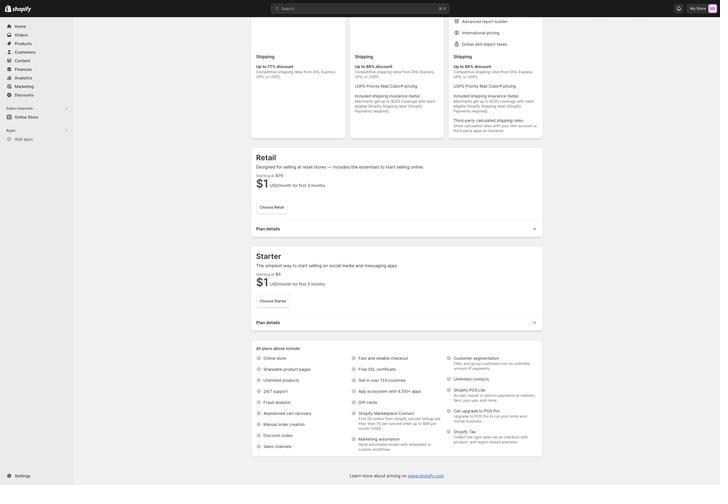 Task type: vqa. For each thing, say whether or not it's contained in the screenshot.
"to" within RETAIL DESIGNED FOR SELLING AT RETAIL STORES — INCLUDES THE ESSENTIALS TO START SELLING ONLINE.
yes



Task type: describe. For each thing, give the bounding box(es) containing it.
shopify for shopify tax
[[454, 430, 468, 435]]

customer segmentation filter and group customers into an unlimited amount of segments.
[[454, 356, 530, 371]]

ssl
[[368, 367, 376, 372]]

business.
[[467, 419, 483, 424]]

pos inside shopify pos lite accept casual, in-person payments at markets, fairs, pop-ups, and more.
[[469, 388, 478, 393]]

based
[[490, 440, 501, 445]]

first for starter
[[299, 282, 306, 287]]

0 horizontal spatial up
[[381, 99, 386, 104]]

1 vertical spatial sales
[[264, 444, 274, 449]]

online store
[[264, 356, 286, 361]]

product-
[[454, 440, 469, 445]]

3 express, from the left
[[519, 70, 534, 74]]

your inside can upgrade to pos pro upgrade to pos pro to run your brick-and- mortar business.
[[501, 414, 509, 419]]

3 for retail
[[308, 183, 310, 188]]

online store
[[15, 115, 38, 120]]

brick-
[[510, 414, 520, 419]]

0 vertical spatial party
[[465, 118, 475, 123]]

workflows.
[[373, 447, 391, 452]]

2 cubic® from the left
[[489, 84, 502, 89]]

0 horizontal spatial synced
[[389, 422, 402, 426]]

1 usps priority mail cubic® pricing from the left
[[355, 84, 418, 89]]

add
[[15, 137, 22, 142]]

to inside starter the simplest way to start selling on social media and messaging apps
[[293, 263, 297, 268]]

precision.
[[502, 440, 519, 445]]

to inside retail designed for selling at retail stores — includes the essentials to start selling online.
[[381, 164, 385, 170]]

starting at $5 $1 usd/month for first 3 months
[[256, 272, 325, 289]]

0 vertical spatial pro
[[494, 409, 500, 414]]

plan for retail
[[256, 226, 265, 231]]

analysis
[[276, 400, 291, 405]]

3 for starter
[[308, 282, 310, 287]]

send
[[359, 443, 368, 447]]

pop-
[[464, 398, 472, 403]]

and inside list
[[475, 42, 483, 47]]

apps inside starter the simplest way to start selling on social media and messaging apps
[[388, 263, 398, 268]]

usps. inside up to 77% discount competitive shipping rates from dhl express, ups, or usps.
[[270, 75, 281, 79]]

0 horizontal spatial order
[[278, 422, 288, 427]]

apps right 4,100+
[[412, 389, 421, 394]]

0 vertical spatial checkout
[[391, 356, 408, 361]]

0 vertical spatial synced
[[408, 417, 421, 421]]

4,100+
[[398, 389, 411, 394]]

2 vertical spatial pos
[[475, 414, 482, 419]]

unlimited for unlimited contacts
[[454, 377, 472, 382]]

products
[[283, 378, 299, 383]]

1 vertical spatial retail
[[274, 205, 284, 210]]

discounts
[[15, 93, 34, 98]]

1 88% from the left
[[366, 64, 375, 69]]

with inside the shopify tax collect the right sales tax at checkout with product- and region-based precision.
[[521, 435, 528, 440]]

unlimited contacts
[[454, 377, 489, 382]]

1 horizontal spatial on
[[402, 474, 407, 479]]

learn more about pricing on www.shopify.com
[[350, 474, 444, 479]]

apps inside third-party calculated shipping rates show calculated rates with your own account or third-party apps at checkout.
[[474, 129, 482, 133]]

reports for basic reports
[[276, 8, 290, 13]]

marketing for marketing
[[15, 84, 34, 89]]

1 included shipping insurance (beta) merchants get up to $200 coverage with each eligible shopify shipping label (shopify payments required). from the left
[[355, 94, 435, 113]]

mortar
[[454, 419, 466, 424]]

customer
[[454, 356, 472, 361]]

designed
[[256, 164, 275, 170]]

2 payments from the left
[[454, 109, 471, 113]]

home
[[15, 24, 26, 29]]

2 usps priority mail cubic® pricing from the left
[[454, 84, 516, 89]]

2 competitive from the left
[[355, 70, 376, 74]]

choose retail
[[260, 205, 284, 210]]

products
[[15, 41, 32, 46]]

2 per from the left
[[431, 422, 437, 426]]

messaging
[[365, 263, 386, 268]]

reports for professional reports
[[388, 8, 401, 13]]

channels inside button
[[17, 106, 33, 111]]

1 label from the left
[[399, 104, 407, 109]]

77%
[[268, 64, 276, 69]]

third-party calculated shipping rates show calculated rates with your own account or third-party apps at checkout.
[[454, 118, 537, 133]]

fairs,
[[454, 398, 463, 403]]

discounts link
[[4, 91, 70, 99]]

sell in over 133 countries
[[359, 378, 406, 383]]

sales channels button
[[4, 104, 70, 113]]

shareable product pages
[[264, 367, 311, 372]]

cart
[[286, 411, 294, 416]]

2 horizontal spatial up
[[480, 99, 484, 104]]

all
[[256, 346, 261, 351]]

with inside third-party calculated shipping rates show calculated rates with your own account or third-party apps at checkout.
[[493, 124, 501, 128]]

tax
[[493, 435, 498, 440]]

2 dhl from the left
[[412, 70, 419, 74]]

2 88% from the left
[[465, 64, 474, 69]]

1 horizontal spatial channels
[[275, 444, 292, 449]]

plans
[[262, 346, 272, 351]]

connect
[[399, 411, 415, 416]]

simplest
[[265, 263, 282, 268]]

starting for starter
[[256, 272, 270, 277]]

1 mail from the left
[[381, 84, 389, 89]]

at inside starting at $79 $1 usd/month for first 3 months
[[271, 174, 275, 178]]

add apps
[[15, 137, 33, 142]]

more
[[363, 474, 373, 479]]

usd/month for retail
[[270, 183, 292, 188]]

online for online store
[[264, 356, 276, 361]]

start inside retail designed for selling at retail stores — includes the essentials to start selling online.
[[386, 164, 396, 170]]

shopify image
[[12, 6, 31, 12]]

2 up to 88% discount competitive shipping rates from dhl express, ups, or usps. from the left
[[454, 64, 534, 79]]

shopify for shopify pos lite
[[454, 388, 468, 393]]

for for starter
[[293, 282, 298, 287]]

⌘
[[439, 6, 443, 11]]

marketplace
[[374, 411, 398, 416]]

1 payments from the left
[[355, 109, 372, 113]]

abandoned
[[264, 411, 285, 416]]

the
[[256, 263, 264, 268]]

2 included shipping insurance (beta) merchants get up to $200 coverage with each eligible shopify shipping label (shopify payments required). from the left
[[454, 94, 534, 113]]

shipping inside up to 77% discount competitive shipping rates from dhl express, ups, or usps.
[[278, 70, 293, 74]]

www.shopify.com
[[408, 474, 444, 479]]

finances link
[[4, 65, 70, 74]]

1 per from the left
[[382, 422, 388, 426]]

and right fast
[[368, 356, 375, 361]]

2 ups, from the left
[[355, 75, 363, 79]]

add apps button
[[4, 135, 70, 144]]

shopify
[[394, 417, 407, 421]]

and inside customer segmentation filter and group customers into an unlimited amount of segments.
[[464, 362, 470, 366]]

3 ups, from the left
[[454, 75, 462, 79]]

more.
[[488, 398, 498, 403]]

fraud analysis
[[264, 400, 291, 405]]

store for online store
[[28, 115, 38, 120]]

third-
[[454, 129, 463, 133]]

own
[[510, 124, 518, 128]]

dhl inside up to 77% discount competitive shipping rates from dhl express, ups, or usps.
[[313, 70, 320, 74]]

starter inside starter the simplest way to start selling on social media and messaging apps
[[256, 252, 281, 261]]

month
[[359, 427, 370, 431]]

2 horizontal spatial selling
[[397, 164, 410, 170]]

settings link
[[4, 472, 70, 481]]

or inside marketing automation send automated emails with templated or custom workflows.
[[428, 443, 431, 447]]

1 get from the left
[[374, 99, 380, 104]]

learn
[[350, 474, 361, 479]]

24/7
[[264, 389, 272, 394]]

retail
[[303, 164, 313, 170]]

my store
[[691, 6, 706, 11]]

2 required). from the left
[[472, 109, 489, 113]]

marketing automation send automated emails with templated or custom workflows.
[[359, 437, 431, 452]]

details for retail
[[266, 226, 280, 231]]

1 horizontal spatial sales channels
[[264, 444, 292, 449]]

custom
[[359, 447, 372, 452]]

pricing inside list
[[487, 30, 500, 35]]

duties and import taxes
[[462, 42, 507, 47]]

2 get from the left
[[473, 99, 479, 104]]

online for online store
[[15, 115, 27, 120]]

show
[[454, 124, 463, 128]]

for for retail
[[293, 183, 298, 188]]

for inside retail designed for selling at retail stores — includes the essentials to start selling online.
[[277, 164, 282, 170]]

cards
[[367, 400, 377, 405]]

starting for retail
[[256, 174, 270, 178]]

filter
[[454, 362, 463, 366]]

details for starter
[[266, 320, 280, 325]]

shopify image
[[5, 5, 11, 12]]

2 insurance from the left
[[488, 94, 506, 98]]

apps button
[[4, 126, 70, 135]]

first
[[359, 417, 366, 421]]

gift
[[359, 400, 366, 405]]

2 included from the left
[[454, 94, 470, 98]]

with inside marketing automation send automated emails with templated or custom workflows.
[[401, 443, 408, 447]]

in
[[367, 378, 370, 383]]

group
[[471, 362, 481, 366]]

way
[[283, 263, 292, 268]]

about
[[374, 474, 386, 479]]

online store button
[[0, 113, 74, 121]]

1%
[[377, 422, 381, 426]]

$79
[[276, 173, 283, 178]]

above
[[273, 346, 285, 351]]

2 usps. from the left
[[369, 75, 380, 79]]

1 vertical spatial party
[[463, 129, 473, 133]]

segmentation
[[473, 356, 499, 361]]

my store image
[[709, 4, 717, 13]]

1 (beta) from the left
[[409, 94, 420, 98]]

finances
[[15, 67, 32, 72]]

the inside the shopify tax collect the right sales tax at checkout with product- and region-based precision.
[[467, 435, 473, 440]]

usd/month for starter
[[270, 282, 292, 287]]

at inside third-party calculated shipping rates show calculated rates with your own account or third-party apps at checkout.
[[483, 129, 487, 133]]

the inside retail designed for selling at retail stores — includes the essentials to start selling online.
[[351, 164, 358, 170]]

and inside shopify pos lite accept casual, in-person payments at markets, fairs, pop-ups, and more.
[[480, 398, 487, 403]]

international pricing
[[462, 30, 500, 35]]

1 $200 from the left
[[391, 99, 400, 104]]

at inside the shopify tax collect the right sales tax at checkout with product- and region-based precision.
[[499, 435, 503, 440]]

customers
[[482, 362, 501, 366]]

payments
[[498, 394, 515, 398]]

run
[[495, 414, 500, 419]]

marketing link
[[4, 82, 70, 91]]

competitive inside up to 77% discount competitive shipping rates from dhl express, ups, or usps.
[[256, 70, 277, 74]]



Task type: locate. For each thing, give the bounding box(es) containing it.
eligible
[[355, 104, 367, 109], [454, 104, 466, 109]]

2 (shopify from the left
[[507, 104, 521, 109]]

0 horizontal spatial store
[[28, 115, 38, 120]]

professional
[[364, 8, 387, 13]]

shopify pos lite accept casual, in-person payments at markets, fairs, pop-ups, and more.
[[454, 388, 536, 403]]

3 usps. from the left
[[468, 75, 479, 79]]

0 vertical spatial marketing
[[15, 84, 34, 89]]

0 horizontal spatial selling
[[283, 164, 296, 170]]

1 choose from the top
[[260, 205, 273, 210]]

1 vertical spatial marketing
[[359, 437, 378, 442]]

$1 inside "starting at $5 $1 usd/month for first 3 months"
[[256, 276, 269, 289]]

at left markets,
[[516, 394, 520, 398]]

1 vertical spatial calculated
[[464, 124, 482, 128]]

recovery
[[295, 411, 312, 416]]

0 horizontal spatial the
[[351, 164, 358, 170]]

2 reports from the left
[[388, 8, 401, 13]]

0 vertical spatial 3
[[308, 183, 310, 188]]

to inside up to 77% discount competitive shipping rates from dhl express, ups, or usps.
[[263, 64, 267, 69]]

ecosystem
[[367, 389, 388, 394]]

order
[[403, 422, 412, 426], [278, 422, 288, 427]]

2 priority from the left
[[465, 84, 479, 89]]

0 vertical spatial details
[[266, 226, 280, 231]]

and inside starter the simplest way to start selling on social media and messaging apps
[[356, 263, 363, 268]]

unlimited down amount
[[454, 377, 472, 382]]

0 vertical spatial online
[[15, 115, 27, 120]]

reports right professional
[[388, 8, 401, 13]]

1 discount from the left
[[277, 64, 294, 69]]

plan details for starter
[[256, 320, 280, 325]]

start right way
[[298, 263, 308, 268]]

templated
[[409, 443, 427, 447]]

and right duties
[[475, 42, 483, 47]]

apps inside add apps button
[[24, 137, 33, 142]]

2 plan from the top
[[256, 320, 265, 325]]

pro left the run
[[483, 414, 489, 419]]

apps left checkout.
[[474, 129, 482, 133]]

months inside starting at $79 $1 usd/month for first 3 months
[[311, 183, 325, 188]]

first inside "starting at $5 $1 usd/month for first 3 months"
[[299, 282, 306, 287]]

online store link
[[4, 113, 70, 121]]

sales channels up online store
[[6, 106, 33, 111]]

international
[[462, 30, 486, 35]]

0 horizontal spatial (beta)
[[409, 94, 420, 98]]

order inside the 'shopify marketplace connect first 50 orders from shopify synced listings are free, then 1% per synced order up to $99 per month (usd).'
[[403, 422, 412, 426]]

2 first from the top
[[299, 282, 306, 287]]

channels up online store
[[17, 106, 33, 111]]

$1 down the
[[256, 276, 269, 289]]

list containing advanced report builder
[[454, 0, 538, 49]]

at left retail
[[298, 164, 302, 170]]

3 dhl from the left
[[511, 70, 518, 74]]

marketing
[[15, 84, 34, 89], [359, 437, 378, 442]]

1 ups, from the left
[[256, 75, 265, 79]]

1 vertical spatial store
[[28, 115, 38, 120]]

133
[[380, 378, 387, 383]]

checkout up precision.
[[504, 435, 520, 440]]

the down "tax"
[[467, 435, 473, 440]]

pos up casual,
[[469, 388, 478, 393]]

your right the run
[[501, 414, 509, 419]]

2 starting from the top
[[256, 272, 270, 277]]

orders link
[[4, 31, 70, 39]]

unlimited
[[515, 362, 530, 366]]

plan down choose starter link
[[256, 320, 265, 325]]

1 vertical spatial the
[[467, 435, 473, 440]]

fast and reliable checkout
[[359, 356, 408, 361]]

or inside third-party calculated shipping rates show calculated rates with your own account or third-party apps at checkout.
[[534, 124, 537, 128]]

1 vertical spatial sales channels
[[264, 444, 292, 449]]

1 horizontal spatial eligible
[[454, 104, 466, 109]]

1 up from the left
[[256, 64, 262, 69]]

$1 inside starting at $79 $1 usd/month for first 3 months
[[256, 177, 269, 190]]

shareable
[[264, 367, 282, 372]]

to
[[263, 64, 267, 69], [361, 64, 365, 69], [460, 64, 464, 69], [387, 99, 390, 104], [485, 99, 489, 104], [381, 164, 385, 170], [293, 263, 297, 268], [479, 409, 483, 414], [470, 414, 474, 419], [490, 414, 494, 419], [419, 422, 422, 426]]

1 vertical spatial 3
[[308, 282, 310, 287]]

first inside starting at $79 $1 usd/month for first 3 months
[[299, 183, 306, 188]]

0 vertical spatial calculated
[[476, 118, 496, 123]]

fraud
[[264, 400, 274, 405]]

starter
[[256, 252, 281, 261], [274, 299, 287, 304]]

online down 'plans'
[[264, 356, 276, 361]]

1 reports from the left
[[276, 8, 290, 13]]

casual,
[[467, 394, 480, 398]]

1 cubic® from the left
[[390, 84, 404, 89]]

selling up $79
[[283, 164, 296, 170]]

marketing up discounts at left
[[15, 84, 34, 89]]

segments.
[[473, 367, 491, 371]]

0 vertical spatial retail
[[256, 153, 276, 162]]

0 horizontal spatial $200
[[391, 99, 400, 104]]

months down starter the simplest way to start selling on social media and messaging apps
[[311, 282, 325, 287]]

express, inside up to 77% discount competitive shipping rates from dhl express, ups, or usps.
[[321, 70, 336, 74]]

3 inside starting at $79 $1 usd/month for first 3 months
[[308, 183, 310, 188]]

unlimited down shareable
[[264, 378, 281, 383]]

store right 'my'
[[697, 6, 706, 11]]

0 horizontal spatial merchants
[[355, 99, 373, 104]]

and right media
[[356, 263, 363, 268]]

www.shopify.com link
[[408, 474, 444, 479]]

choose for retail
[[260, 205, 273, 210]]

online up apps
[[15, 115, 27, 120]]

0 vertical spatial starter
[[256, 252, 281, 261]]

shopify marketplace connect first 50 orders from shopify synced listings are free, then 1% per synced order up to $99 per month (usd).
[[359, 411, 441, 431]]

store for my store
[[697, 6, 706, 11]]

0 horizontal spatial express,
[[321, 70, 336, 74]]

choose retail link
[[256, 201, 288, 214]]

on inside starter the simplest way to start selling on social media and messaging apps
[[323, 263, 328, 268]]

and down right
[[470, 440, 477, 445]]

shopify inside the 'shopify marketplace connect first 50 orders from shopify synced listings are free, then 1% per synced order up to $99 per month (usd).'
[[359, 411, 373, 416]]

0 horizontal spatial mail
[[381, 84, 389, 89]]

usps.
[[270, 75, 281, 79], [369, 75, 380, 79], [468, 75, 479, 79]]

choose starter
[[260, 299, 287, 304]]

2 vertical spatial for
[[293, 282, 298, 287]]

plan details down the choose retail link
[[256, 226, 280, 231]]

at left checkout.
[[483, 129, 487, 133]]

fast
[[359, 356, 367, 361]]

party
[[465, 118, 475, 123], [463, 129, 473, 133]]

reports right basic
[[276, 8, 290, 13]]

at inside "starting at $5 $1 usd/month for first 3 months"
[[271, 272, 275, 277]]

starting inside starting at $79 $1 usd/month for first 3 months
[[256, 174, 270, 178]]

plan details button for starter
[[251, 314, 543, 331]]

months down stores
[[311, 183, 325, 188]]

the right includes
[[351, 164, 358, 170]]

3 down retail
[[308, 183, 310, 188]]

plan
[[256, 226, 265, 231], [256, 320, 265, 325]]

1 horizontal spatial express,
[[420, 70, 435, 74]]

retail down starting at $79 $1 usd/month for first 3 months
[[274, 205, 284, 210]]

1 merchants from the left
[[355, 99, 373, 104]]

content
[[15, 58, 30, 63]]

0 horizontal spatial coverage
[[401, 99, 418, 104]]

checkout right reliable
[[391, 356, 408, 361]]

1 dhl from the left
[[313, 70, 320, 74]]

rates inside up to 77% discount competitive shipping rates from dhl express, ups, or usps.
[[294, 70, 303, 74]]

on left www.shopify.com link
[[402, 474, 407, 479]]

the
[[351, 164, 358, 170], [467, 435, 473, 440]]

per right 1%
[[382, 422, 388, 426]]

channels down codes
[[275, 444, 292, 449]]

0 horizontal spatial per
[[382, 422, 388, 426]]

creation
[[290, 422, 305, 427]]

app
[[359, 389, 366, 394]]

2 plan details button from the top
[[251, 314, 543, 331]]

or inside up to 77% discount competitive shipping rates from dhl express, ups, or usps.
[[266, 75, 269, 79]]

sales channels down discount codes
[[264, 444, 292, 449]]

1 vertical spatial usd/month
[[270, 282, 292, 287]]

free ssl certificate
[[359, 367, 396, 372]]

1 horizontal spatial each
[[526, 99, 534, 104]]

selling left online.
[[397, 164, 410, 170]]

2 horizontal spatial up
[[454, 64, 459, 69]]

1 horizontal spatial start
[[386, 164, 396, 170]]

product
[[284, 367, 298, 372]]

1 horizontal spatial merchants
[[454, 99, 472, 104]]

1 required). from the left
[[373, 109, 390, 113]]

1 vertical spatial pro
[[483, 414, 489, 419]]

start inside starter the simplest way to start selling on social media and messaging apps
[[298, 263, 308, 268]]

taxes
[[497, 42, 507, 47]]

channels
[[17, 106, 33, 111], [275, 444, 292, 449]]

0 vertical spatial starting
[[256, 174, 270, 178]]

order down shopify
[[403, 422, 412, 426]]

0 vertical spatial for
[[277, 164, 282, 170]]

usd/month down $79
[[270, 183, 292, 188]]

marketing inside marketing automation send automated emails with templated or custom workflows.
[[359, 437, 378, 442]]

from
[[304, 70, 312, 74], [403, 70, 411, 74], [501, 70, 509, 74], [385, 417, 393, 421]]

1 priority from the left
[[367, 84, 380, 89]]

your inside third-party calculated shipping rates show calculated rates with your own account or third-party apps at checkout.
[[502, 124, 509, 128]]

from inside up to 77% discount competitive shipping rates from dhl express, ups, or usps.
[[304, 70, 312, 74]]

your left own
[[502, 124, 509, 128]]

payments
[[355, 109, 372, 113], [454, 109, 471, 113]]

1 vertical spatial starter
[[274, 299, 287, 304]]

advanced report builder
[[462, 19, 508, 24]]

retail
[[256, 153, 276, 162], [274, 205, 284, 210]]

plan details for retail
[[256, 226, 280, 231]]

1 usps from the left
[[355, 84, 366, 89]]

coverage
[[401, 99, 418, 104], [500, 99, 516, 104]]

choose for starter
[[260, 299, 273, 304]]

1 horizontal spatial 88%
[[465, 64, 474, 69]]

0 vertical spatial sales channels
[[6, 106, 33, 111]]

details
[[266, 226, 280, 231], [266, 320, 280, 325]]

2 choose from the top
[[260, 299, 273, 304]]

0 horizontal spatial channels
[[17, 106, 33, 111]]

checkout inside the shopify tax collect the right sales tax at checkout with product- and region-based precision.
[[504, 435, 520, 440]]

plan details down choose starter link
[[256, 320, 280, 325]]

pro
[[494, 409, 500, 414], [483, 414, 489, 419]]

1 horizontal spatial online
[[264, 356, 276, 361]]

details down choose starter link
[[266, 320, 280, 325]]

on
[[323, 263, 328, 268], [402, 474, 407, 479]]

1 horizontal spatial marketing
[[359, 437, 378, 442]]

1 vertical spatial choose
[[260, 299, 273, 304]]

starting
[[256, 174, 270, 178], [256, 272, 270, 277]]

2 merchants from the left
[[454, 99, 472, 104]]

with
[[419, 99, 426, 104], [517, 99, 525, 104], [493, 124, 501, 128], [389, 389, 397, 394], [521, 435, 528, 440], [401, 443, 408, 447]]

2 (beta) from the left
[[508, 94, 519, 98]]

your
[[502, 124, 509, 128], [501, 414, 509, 419]]

up inside the 'shopify marketplace connect first 50 orders from shopify synced listings are free, then 1% per synced order up to $99 per month (usd).'
[[413, 422, 418, 426]]

synced down shopify
[[389, 422, 402, 426]]

2 eligible from the left
[[454, 104, 466, 109]]

2 details from the top
[[266, 320, 280, 325]]

and down in-
[[480, 398, 487, 403]]

apps right messaging
[[388, 263, 398, 268]]

cubic®
[[390, 84, 404, 89], [489, 84, 502, 89]]

3 competitive from the left
[[454, 70, 475, 74]]

calculated up checkout.
[[476, 118, 496, 123]]

dhl
[[313, 70, 320, 74], [412, 70, 419, 74], [511, 70, 518, 74]]

$1 down designed
[[256, 177, 269, 190]]

2 usd/month from the top
[[270, 282, 292, 287]]

1 horizontal spatial coverage
[[500, 99, 516, 104]]

2 $200 from the left
[[490, 99, 499, 104]]

0 horizontal spatial included shipping insurance (beta) merchants get up to $200 coverage with each eligible shopify shipping label (shopify payments required).
[[355, 94, 435, 113]]

to inside the 'shopify marketplace connect first 50 orders from shopify synced listings are free, then 1% per synced order up to $99 per month (usd).'
[[419, 422, 422, 426]]

0 vertical spatial sales
[[6, 106, 16, 111]]

shopify inside the shopify tax collect the right sales tax at checkout with product- and region-based precision.
[[454, 430, 468, 435]]

per
[[382, 422, 388, 426], [431, 422, 437, 426]]

starter up simplest
[[256, 252, 281, 261]]

plan details button for retail
[[251, 221, 543, 237]]

countries
[[388, 378, 406, 383]]

upgrade
[[463, 409, 478, 414]]

for inside "starting at $5 $1 usd/month for first 3 months"
[[293, 282, 298, 287]]

online inside online store link
[[15, 115, 27, 120]]

sales up online store
[[6, 106, 16, 111]]

ups, inside up to 77% discount competitive shipping rates from dhl express, ups, or usps.
[[256, 75, 265, 79]]

per down are
[[431, 422, 437, 426]]

store inside online store link
[[28, 115, 38, 120]]

all plans above include:
[[256, 346, 301, 351]]

discount inside up to 77% discount competitive shipping rates from dhl express, ups, or usps.
[[277, 64, 294, 69]]

shipping
[[278, 70, 293, 74], [377, 70, 392, 74], [476, 70, 491, 74], [372, 94, 388, 98], [471, 94, 487, 98], [497, 118, 513, 123]]

1 included from the left
[[355, 94, 371, 98]]

sales inside button
[[6, 106, 16, 111]]

0 vertical spatial on
[[323, 263, 328, 268]]

usd/month down $5
[[270, 282, 292, 287]]

1 vertical spatial months
[[311, 282, 325, 287]]

3 down starter the simplest way to start selling on social media and messaging apps
[[308, 282, 310, 287]]

first for retail
[[299, 183, 306, 188]]

1 horizontal spatial selling
[[309, 263, 322, 268]]

starter down "starting at $5 $1 usd/month for first 3 months"
[[274, 299, 287, 304]]

list
[[454, 0, 538, 49], [355, 63, 439, 133], [454, 63, 538, 133]]

2 up from the left
[[355, 64, 360, 69]]

1 horizontal spatial (shopify
[[507, 104, 521, 109]]

1 horizontal spatial included
[[454, 94, 470, 98]]

$1 for retail
[[256, 177, 269, 190]]

plan for starter
[[256, 320, 265, 325]]

months for starter
[[311, 282, 325, 287]]

1 horizontal spatial competitive
[[355, 70, 376, 74]]

ups,
[[472, 398, 479, 403]]

(shopify
[[408, 104, 423, 109], [507, 104, 521, 109]]

1 horizontal spatial store
[[697, 6, 706, 11]]

and up "of"
[[464, 362, 470, 366]]

0 horizontal spatial dhl
[[313, 70, 320, 74]]

usd/month inside starting at $79 $1 usd/month for first 3 months
[[270, 183, 292, 188]]

months inside "starting at $5 $1 usd/month for first 3 months"
[[311, 282, 325, 287]]

1 months from the top
[[311, 183, 325, 188]]

at left $5
[[271, 272, 275, 277]]

1 horizontal spatial $200
[[490, 99, 499, 104]]

order up codes
[[278, 422, 288, 427]]

pos up "business."
[[475, 414, 482, 419]]

1 each from the left
[[427, 99, 435, 104]]

2 discount from the left
[[376, 64, 393, 69]]

shopify for shopify marketplace connect
[[359, 411, 373, 416]]

2 each from the left
[[526, 99, 534, 104]]

gift cards
[[359, 400, 377, 405]]

details down the choose retail link
[[266, 226, 280, 231]]

1 usps. from the left
[[270, 75, 281, 79]]

2 3 from the top
[[308, 282, 310, 287]]

0 horizontal spatial unlimited
[[264, 378, 281, 383]]

0 vertical spatial pos
[[469, 388, 478, 393]]

2 horizontal spatial express,
[[519, 70, 534, 74]]

0 horizontal spatial required).
[[373, 109, 390, 113]]

0 horizontal spatial sales
[[6, 106, 16, 111]]

1 vertical spatial checkout
[[504, 435, 520, 440]]

1 starting from the top
[[256, 174, 270, 178]]

usd/month inside "starting at $5 $1 usd/month for first 3 months"
[[270, 282, 292, 287]]

0 vertical spatial your
[[502, 124, 509, 128]]

marketing for marketing automation send automated emails with templated or custom workflows.
[[359, 437, 378, 442]]

1 horizontal spatial mail
[[480, 84, 488, 89]]

2 plan details from the top
[[256, 320, 280, 325]]

apps
[[474, 129, 482, 133], [24, 137, 33, 142], [388, 263, 398, 268], [412, 389, 421, 394]]

2 label from the left
[[498, 104, 506, 109]]

1 horizontal spatial dhl
[[412, 70, 419, 74]]

on left social
[[323, 263, 328, 268]]

1 horizontal spatial checkout
[[504, 435, 520, 440]]

sales down discount on the bottom
[[264, 444, 274, 449]]

for inside starting at $79 $1 usd/month for first 3 months
[[293, 183, 298, 188]]

start
[[386, 164, 396, 170], [298, 263, 308, 268]]

0 horizontal spatial insurance
[[389, 94, 408, 98]]

0 horizontal spatial payments
[[355, 109, 372, 113]]

starting down designed
[[256, 174, 270, 178]]

apps
[[6, 128, 15, 133]]

2 express, from the left
[[420, 70, 435, 74]]

1 vertical spatial for
[[293, 183, 298, 188]]

0 horizontal spatial label
[[399, 104, 407, 109]]

1 up to 88% discount competitive shipping rates from dhl express, ups, or usps. from the left
[[355, 64, 435, 79]]

2 horizontal spatial competitive
[[454, 70, 475, 74]]

0 vertical spatial start
[[386, 164, 396, 170]]

analytics
[[15, 75, 32, 80]]

0 horizontal spatial reports
[[276, 8, 290, 13]]

unlimited for unlimited products
[[264, 378, 281, 383]]

social
[[329, 263, 341, 268]]

settings
[[15, 474, 31, 479]]

pro up the run
[[494, 409, 500, 414]]

1 vertical spatial on
[[402, 474, 407, 479]]

account
[[519, 124, 533, 128]]

calculated right "show"
[[464, 124, 482, 128]]

1 express, from the left
[[321, 70, 336, 74]]

up inside up to 77% discount competitive shipping rates from dhl express, ups, or usps.
[[256, 64, 262, 69]]

0 vertical spatial plan details
[[256, 226, 280, 231]]

1 $1 from the top
[[256, 177, 269, 190]]

0 horizontal spatial discount
[[277, 64, 294, 69]]

$1 for starter
[[256, 276, 269, 289]]

plan down the choose retail link
[[256, 226, 265, 231]]

0 horizontal spatial get
[[374, 99, 380, 104]]

synced down connect
[[408, 417, 421, 421]]

1 horizontal spatial ups,
[[355, 75, 363, 79]]

1 details from the top
[[266, 226, 280, 231]]

1 usd/month from the top
[[270, 183, 292, 188]]

0 vertical spatial $1
[[256, 177, 269, 190]]

1 (shopify from the left
[[408, 104, 423, 109]]

products link
[[4, 39, 70, 48]]

2 horizontal spatial usps.
[[468, 75, 479, 79]]

1 plan details from the top
[[256, 226, 280, 231]]

3 inside "starting at $5 $1 usd/month for first 3 months"
[[308, 282, 310, 287]]

2 horizontal spatial dhl
[[511, 70, 518, 74]]

retail inside retail designed for selling at retail stores — includes the essentials to start selling online.
[[256, 153, 276, 162]]

pos down more.
[[484, 409, 492, 414]]

1 insurance from the left
[[389, 94, 408, 98]]

1 horizontal spatial the
[[467, 435, 473, 440]]

third-
[[454, 118, 465, 123]]

or
[[266, 75, 269, 79], [364, 75, 368, 79], [463, 75, 467, 79], [534, 124, 537, 128], [428, 443, 431, 447]]

months for retail
[[311, 183, 325, 188]]

3 up from the left
[[454, 64, 459, 69]]

selling left social
[[309, 263, 322, 268]]

right
[[474, 435, 482, 440]]

1 vertical spatial details
[[266, 320, 280, 325]]

1 vertical spatial pos
[[484, 409, 492, 414]]

start right essentials
[[386, 164, 396, 170]]

up
[[381, 99, 386, 104], [480, 99, 484, 104], [413, 422, 418, 426]]

2 $1 from the top
[[256, 276, 269, 289]]

for
[[277, 164, 282, 170], [293, 183, 298, 188], [293, 282, 298, 287]]

at left $79
[[271, 174, 275, 178]]

region-
[[478, 440, 490, 445]]

sales channels inside button
[[6, 106, 33, 111]]

shopify inside shopify pos lite accept casual, in-person payments at markets, fairs, pop-ups, and more.
[[454, 388, 468, 393]]

at right tax
[[499, 435, 503, 440]]

starting inside "starting at $5 $1 usd/month for first 3 months"
[[256, 272, 270, 277]]

1 horizontal spatial up
[[413, 422, 418, 426]]

starter inside choose starter link
[[274, 299, 287, 304]]

retail up designed
[[256, 153, 276, 162]]

1 horizontal spatial payments
[[454, 109, 471, 113]]

1 horizontal spatial label
[[498, 104, 506, 109]]

pricing
[[487, 30, 500, 35], [405, 84, 418, 89], [503, 84, 516, 89], [387, 474, 401, 479]]

starting down the
[[256, 272, 270, 277]]

2 coverage from the left
[[500, 99, 516, 104]]

at inside shopify pos lite accept casual, in-person payments at markets, fairs, pop-ups, and more.
[[516, 394, 520, 398]]

1 competitive from the left
[[256, 70, 277, 74]]

0 horizontal spatial (shopify
[[408, 104, 423, 109]]

sales
[[483, 435, 492, 440]]

essentials
[[359, 164, 380, 170]]

at
[[483, 129, 487, 133], [298, 164, 302, 170], [271, 174, 275, 178], [271, 272, 275, 277], [516, 394, 520, 398], [499, 435, 503, 440]]

1 horizontal spatial cubic®
[[489, 84, 502, 89]]

$1
[[256, 177, 269, 190], [256, 276, 269, 289]]

1 eligible from the left
[[355, 104, 367, 109]]

store down 'sales channels' button
[[28, 115, 38, 120]]

0 vertical spatial channels
[[17, 106, 33, 111]]

0 horizontal spatial cubic®
[[390, 84, 404, 89]]

0 vertical spatial plan details button
[[251, 221, 543, 237]]

apps right add
[[24, 137, 33, 142]]

24/7 support
[[264, 389, 288, 394]]

0 horizontal spatial usps priority mail cubic® pricing
[[355, 84, 418, 89]]

stores
[[314, 164, 327, 170]]

1 horizontal spatial unlimited
[[454, 377, 472, 382]]

checkout
[[391, 356, 408, 361], [504, 435, 520, 440]]

selling inside starter the simplest way to start selling on social media and messaging apps
[[309, 263, 322, 268]]

1 coverage from the left
[[401, 99, 418, 104]]

1 plan from the top
[[256, 226, 265, 231]]

marketing up "send"
[[359, 437, 378, 442]]

1 3 from the top
[[308, 183, 310, 188]]

shipping inside third-party calculated shipping rates show calculated rates with your own account or third-party apps at checkout.
[[497, 118, 513, 123]]

and inside the shopify tax collect the right sales tax at checkout with product- and region-based precision.
[[470, 440, 477, 445]]

builder
[[495, 19, 508, 24]]

1 plan details button from the top
[[251, 221, 543, 237]]

2 usps from the left
[[454, 84, 464, 89]]

1 horizontal spatial (beta)
[[508, 94, 519, 98]]

2 months from the top
[[311, 282, 325, 287]]

1 first from the top
[[299, 183, 306, 188]]

2 mail from the left
[[480, 84, 488, 89]]

3 discount from the left
[[475, 64, 491, 69]]

at inside retail designed for selling at retail stores — includes the essentials to start selling online.
[[298, 164, 302, 170]]

from inside the 'shopify marketplace connect first 50 orders from shopify synced listings are free, then 1% per synced order up to $99 per month (usd).'
[[385, 417, 393, 421]]



